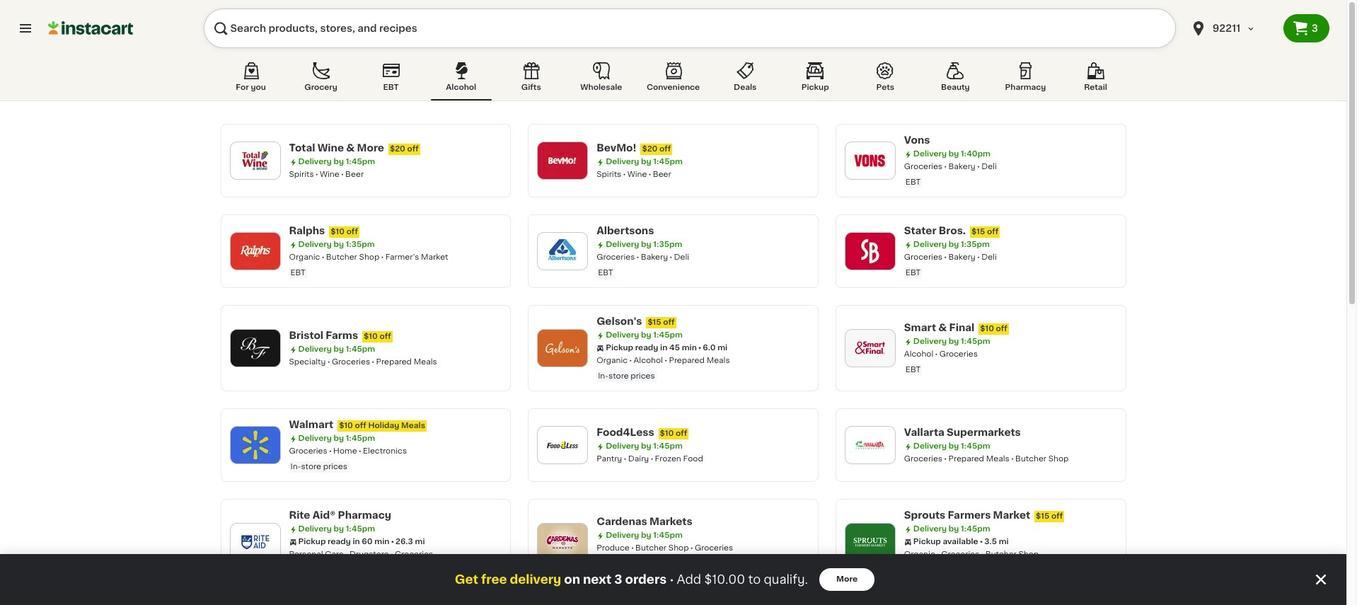 Task type: vqa. For each thing, say whether or not it's contained in the screenshot.


Task type: describe. For each thing, give the bounding box(es) containing it.
electronics
[[363, 447, 407, 455]]

off inside food4less $10 off
[[676, 430, 688, 437]]

ralphs logo image
[[237, 233, 274, 270]]

ebt for albertsons logo
[[598, 269, 613, 277]]

butcher down ralphs $10 off
[[326, 253, 357, 261]]

groceries down stater
[[905, 253, 943, 261]]

smart & final $10 off
[[905, 323, 1008, 333]]

total
[[289, 143, 315, 153]]

holiday
[[368, 422, 399, 430]]

albertsons
[[597, 226, 654, 236]]

pickup button
[[785, 59, 846, 101]]

1 vertical spatial in-store prices
[[291, 463, 348, 471]]

off inside total wine & more $20 off
[[407, 145, 419, 153]]

pickup available
[[914, 538, 979, 546]]

drugstore
[[350, 551, 389, 559]]

in for 60
[[353, 538, 360, 546]]

spirits for total wine & more
[[289, 171, 314, 178]]

bakery down bros.
[[949, 253, 976, 261]]

groceries down available
[[942, 551, 980, 559]]

albertsons logo image
[[544, 233, 581, 270]]

Search field
[[204, 8, 1176, 48]]

1 vertical spatial store
[[301, 463, 321, 471]]

bros.
[[939, 226, 966, 236]]

ebt for smart & final logo
[[906, 366, 921, 374]]

$10 inside smart & final $10 off
[[981, 325, 995, 333]]

by for stater bros. logo
[[949, 241, 959, 248]]

1:35pm for ralphs
[[346, 241, 375, 248]]

92211
[[1213, 23, 1241, 33]]

qualify.
[[764, 574, 808, 585]]

off inside bevmo! $20 off
[[660, 145, 671, 153]]

delivery for food4less logo
[[606, 442, 639, 450]]

walmart logo image
[[237, 427, 274, 464]]

gifts
[[521, 84, 541, 91]]

get
[[455, 574, 479, 585]]

delivery by 1:35pm for stater
[[914, 241, 990, 248]]

26.3
[[396, 538, 413, 546]]

to
[[749, 574, 761, 585]]

3 inside get free delivery on next 3 orders • add $10.00 to qualify.
[[615, 574, 623, 585]]

$15 inside sprouts farmers market $15 off
[[1036, 512, 1050, 520]]

supermarkets
[[947, 428, 1021, 437]]

orders
[[625, 574, 667, 585]]

specialty
[[289, 358, 326, 366]]

food
[[683, 455, 703, 463]]

vallarta supermarkets logo image
[[852, 427, 889, 464]]

delivery for vallarta supermarkets logo
[[914, 442, 947, 450]]

0 horizontal spatial in-
[[291, 463, 301, 471]]

delivery by 1:45pm for bevmo!
[[606, 158, 683, 166]]

delivery for gelson's logo
[[606, 331, 639, 339]]

1:40pm
[[961, 150, 991, 158]]

pantry
[[597, 455, 622, 463]]

organic alcohol prepared meals
[[597, 357, 730, 365]]

$10 for food4less
[[660, 430, 674, 437]]

groceries down vons
[[905, 163, 943, 171]]

walmart $10 off holiday meals
[[289, 420, 425, 430]]

delivery for cardenas markets logo
[[606, 532, 639, 539]]

spirits wine beer for bevmo!
[[597, 171, 672, 178]]

wine for bevmo!
[[628, 171, 647, 178]]

pickup for pickup ready in 60 min
[[298, 538, 326, 546]]

rite
[[289, 510, 310, 520]]

off inside bristol farms $10 off
[[380, 333, 391, 340]]

personal
[[289, 551, 323, 559]]

smart
[[905, 323, 937, 333]]

convenience button
[[641, 59, 706, 101]]

ebt for 'vons logo'
[[906, 178, 921, 186]]

by for smart & final logo
[[949, 338, 959, 345]]

$10 inside bristol farms $10 off
[[364, 333, 378, 340]]

food4less logo image
[[544, 427, 581, 464]]

off inside smart & final $10 off
[[996, 325, 1008, 333]]

delivery for bristol farms logo
[[298, 345, 332, 353]]

sprouts farmers market logo image
[[852, 524, 889, 561]]

organic for sprouts farmers market
[[905, 551, 936, 559]]

get free delivery on next 3 orders • add $10.00 to qualify.
[[455, 574, 808, 585]]

prepared for groceries
[[376, 358, 412, 366]]

1:45pm for smart & final
[[961, 338, 991, 345]]

1:45pm for sprouts farmers market
[[961, 525, 991, 533]]

sprouts farmers market $15 off
[[905, 510, 1063, 520]]

butcher down supermarkets on the bottom of the page
[[1016, 455, 1047, 463]]

bevmo!
[[597, 143, 637, 153]]

you
[[251, 84, 266, 91]]

6.0
[[703, 344, 716, 352]]

ebt for stater bros. logo
[[906, 269, 921, 277]]

ebt for ralphs logo
[[291, 269, 306, 277]]

by for rite aid® pharmacy logo
[[334, 525, 344, 533]]

wholesale
[[581, 84, 622, 91]]

groceries down the 26.3 mi
[[395, 551, 433, 559]]

3.5 mi
[[985, 538, 1009, 546]]

alcohol button
[[431, 59, 492, 101]]

1:45pm for walmart
[[346, 435, 375, 442]]

1 horizontal spatial alcohol
[[634, 357, 663, 365]]

delivery for ralphs logo
[[298, 241, 332, 248]]

butcher down the 3.5 mi at the bottom of the page
[[986, 551, 1017, 559]]

by for 'vons logo'
[[949, 150, 959, 158]]

1:45pm for total wine & more
[[346, 158, 375, 166]]

cardenas markets
[[597, 517, 693, 527]]

1:45pm for bristol farms
[[346, 345, 375, 353]]

rite aid® pharmacy
[[289, 510, 391, 520]]

ready for care
[[328, 538, 351, 546]]

walmart
[[289, 420, 334, 430]]

off inside walmart $10 off holiday meals
[[355, 422, 367, 430]]

pickup for pickup ready in 45 min
[[606, 344, 634, 352]]

deli for albertsons
[[674, 253, 690, 261]]

off inside sprouts farmers market $15 off
[[1052, 512, 1063, 520]]

groceries down walmart at the bottom left
[[289, 447, 328, 455]]

delivery by 1:45pm down rite aid® pharmacy
[[298, 525, 375, 533]]

stater bros. logo image
[[852, 233, 889, 270]]

2 delivery by 1:35pm from the left
[[606, 241, 683, 248]]

pharmacy inside pharmacy button
[[1006, 84, 1046, 91]]

min for pickup ready in 60 min
[[375, 538, 390, 546]]

45
[[670, 344, 680, 352]]

groceries home electronics
[[289, 447, 407, 455]]

by for albertsons logo
[[641, 241, 652, 248]]

for you button
[[221, 59, 281, 101]]

delivery for albertsons logo
[[606, 241, 639, 248]]

3 inside button
[[1312, 23, 1319, 33]]

organic for gelson's
[[597, 357, 628, 365]]

vallarta
[[905, 428, 945, 437]]

cardenas markets logo image
[[544, 524, 581, 561]]

pickup ready in 60 min
[[298, 538, 390, 546]]

beauty button
[[925, 59, 986, 101]]

ebt button
[[361, 59, 422, 101]]

retail
[[1085, 84, 1108, 91]]

retail button
[[1066, 59, 1127, 101]]

total wine & more logo image
[[237, 142, 274, 179]]

ralphs $10 off
[[289, 226, 358, 236]]

add
[[677, 574, 702, 585]]

delivery for total wine & more logo
[[298, 158, 332, 166]]

by for gelson's logo
[[641, 331, 652, 339]]

wine for total
[[320, 171, 340, 178]]

meals inside walmart $10 off holiday meals
[[401, 422, 425, 430]]

ralphs
[[289, 226, 325, 236]]

1 vertical spatial market
[[994, 510, 1031, 520]]

vons logo image
[[852, 142, 889, 179]]

delivery by 1:45pm for total
[[298, 158, 375, 166]]

deals button
[[715, 59, 776, 101]]

beer for off
[[653, 171, 672, 178]]

sprouts
[[905, 510, 946, 520]]

1:45pm up produce butcher shop groceries
[[654, 532, 683, 539]]

delivery by 1:45pm for sprouts
[[914, 525, 991, 533]]

next
[[583, 574, 612, 585]]

groceries bakery deli down stater bros. $15 off
[[905, 253, 997, 261]]

farms
[[326, 331, 358, 340]]

1 vertical spatial prices
[[323, 463, 348, 471]]

total wine & more $20 off
[[289, 143, 419, 153]]

gelson's $15 off
[[597, 316, 675, 326]]

gifts button
[[501, 59, 562, 101]]

delivery for smart & final logo
[[914, 338, 947, 345]]

min for pickup ready in 45 min
[[682, 344, 697, 352]]

1:35pm for stater
[[961, 241, 990, 248]]

for
[[236, 84, 249, 91]]

rite aid® pharmacy logo image
[[237, 524, 274, 561]]

by for vallarta supermarkets logo
[[949, 442, 959, 450]]

butcher down cardenas markets
[[636, 544, 667, 552]]

1 horizontal spatial store
[[609, 372, 629, 380]]

delivery for bevmo! logo at top left
[[606, 158, 639, 166]]

available
[[943, 538, 979, 546]]

care
[[325, 551, 344, 559]]

produce butcher shop groceries
[[597, 544, 733, 552]]

pets
[[877, 84, 895, 91]]

bevmo! $20 off
[[597, 143, 671, 153]]

delivery by 1:45pm for food4less
[[606, 442, 683, 450]]

delivery by 1:45pm for smart
[[914, 338, 991, 345]]

delivery for walmart logo
[[298, 435, 332, 442]]

beer for &
[[346, 171, 364, 178]]

pets button
[[855, 59, 916, 101]]

0 horizontal spatial mi
[[415, 538, 425, 546]]

mi for gelson's
[[718, 344, 728, 352]]

groceries down albertsons
[[597, 253, 635, 261]]

delivery
[[510, 574, 562, 585]]

bakery for albertsons
[[641, 253, 668, 261]]

1 horizontal spatial in-store prices
[[598, 372, 655, 380]]



Task type: locate. For each thing, give the bounding box(es) containing it.
ebt down albertsons
[[598, 269, 613, 277]]

spirits
[[289, 171, 314, 178], [597, 171, 622, 178]]

produce
[[597, 544, 630, 552]]

1 horizontal spatial market
[[994, 510, 1031, 520]]

delivery for stater bros. logo
[[914, 241, 947, 248]]

$10 inside food4less $10 off
[[660, 430, 674, 437]]

0 horizontal spatial $20
[[390, 145, 406, 153]]

ebt right grocery in the top left of the page
[[383, 84, 399, 91]]

1:45pm down walmart $10 off holiday meals
[[346, 435, 375, 442]]

1 horizontal spatial $15
[[972, 228, 986, 236]]

delivery down walmart at the bottom left
[[298, 435, 332, 442]]

alcohol for alcohol
[[446, 84, 476, 91]]

by down bevmo! $20 off
[[641, 158, 652, 166]]

1:45pm down farmers
[[961, 525, 991, 533]]

$20 inside total wine & more $20 off
[[390, 145, 406, 153]]

1 horizontal spatial spirits wine beer
[[597, 171, 672, 178]]

stater bros. $15 off
[[905, 226, 999, 236]]

0 horizontal spatial $15
[[648, 319, 662, 326]]

market
[[421, 253, 448, 261], [994, 510, 1031, 520]]

bakery down albertsons
[[641, 253, 668, 261]]

prepared
[[669, 357, 705, 365], [376, 358, 412, 366], [949, 455, 985, 463]]

for you
[[236, 84, 266, 91]]

groceries bakery deli down delivery by 1:40pm
[[905, 163, 997, 171]]

by for sprouts farmers market logo
[[949, 525, 959, 533]]

bevmo! logo image
[[544, 142, 581, 179]]

2 horizontal spatial $15
[[1036, 512, 1050, 520]]

more
[[357, 143, 384, 153], [837, 575, 858, 583]]

1:45pm
[[346, 158, 375, 166], [654, 158, 683, 166], [654, 331, 683, 339], [961, 338, 991, 345], [346, 345, 375, 353], [346, 435, 375, 442], [654, 442, 683, 450], [961, 442, 991, 450], [346, 525, 375, 533], [961, 525, 991, 533], [654, 532, 683, 539]]

0 vertical spatial in-
[[598, 372, 609, 380]]

60
[[362, 538, 373, 546]]

pickup down sprouts
[[914, 538, 941, 546]]

prepared for alcohol
[[669, 357, 705, 365]]

1 horizontal spatial pharmacy
[[1006, 84, 1046, 91]]

prices
[[631, 372, 655, 380], [323, 463, 348, 471]]

by down bristol farms $10 off
[[334, 345, 344, 353]]

1:45pm for food4less
[[654, 442, 683, 450]]

wholesale button
[[571, 59, 632, 101]]

groceries bakery deli for vons
[[905, 163, 997, 171]]

bakery for vons
[[949, 163, 976, 171]]

2 beer from the left
[[653, 171, 672, 178]]

home
[[333, 447, 357, 455]]

alcohol down "pickup ready in 45 min"
[[634, 357, 663, 365]]

0 horizontal spatial delivery by 1:35pm
[[298, 241, 375, 248]]

0 horizontal spatial spirits wine beer
[[289, 171, 364, 178]]

2 horizontal spatial delivery by 1:35pm
[[914, 241, 990, 248]]

ebt
[[383, 84, 399, 91], [906, 178, 921, 186], [291, 269, 306, 277], [598, 269, 613, 277], [906, 269, 921, 277], [906, 366, 921, 374]]

groceries bakery deli
[[905, 163, 997, 171], [597, 253, 690, 261], [905, 253, 997, 261]]

2 spirits from the left
[[597, 171, 622, 178]]

1 spirits from the left
[[289, 171, 314, 178]]

1:35pm down bros.
[[961, 241, 990, 248]]

0 horizontal spatial store
[[301, 463, 321, 471]]

off inside gelson's $15 off
[[663, 319, 675, 326]]

2 horizontal spatial organic
[[905, 551, 936, 559]]

groceries bakery deli down albertsons
[[597, 253, 690, 261]]

0 horizontal spatial alcohol
[[446, 84, 476, 91]]

bristol farms logo image
[[237, 330, 274, 367]]

delivery by 1:45pm down bevmo! $20 off
[[606, 158, 683, 166]]

$10 up specialty groceries prepared meals
[[364, 333, 378, 340]]

delivery by 1:45pm down smart & final $10 off
[[914, 338, 991, 345]]

pantry dairy frozen food
[[597, 455, 703, 463]]

$10 up frozen
[[660, 430, 674, 437]]

0 vertical spatial organic
[[289, 253, 320, 261]]

food4less
[[597, 428, 654, 437]]

organic groceries butcher shop
[[905, 551, 1039, 559]]

1 vertical spatial in-
[[291, 463, 301, 471]]

by for walmart logo
[[334, 435, 344, 442]]

2 vertical spatial $15
[[1036, 512, 1050, 520]]

meals
[[707, 357, 730, 365], [414, 358, 437, 366], [401, 422, 425, 430], [987, 455, 1010, 463]]

0 horizontal spatial in-store prices
[[291, 463, 348, 471]]

gelson's logo image
[[544, 330, 581, 367]]

ebt inside ebt button
[[383, 84, 399, 91]]

delivery down sprouts
[[914, 525, 947, 533]]

$10.00
[[705, 574, 745, 585]]

•
[[670, 574, 674, 585]]

1 vertical spatial more
[[837, 575, 858, 583]]

min right 60
[[375, 538, 390, 546]]

store
[[609, 372, 629, 380], [301, 463, 321, 471]]

$10 for ralphs
[[331, 228, 345, 236]]

0 vertical spatial min
[[682, 344, 697, 352]]

1:45pm up 60
[[346, 525, 375, 533]]

0 vertical spatial in-store prices
[[598, 372, 655, 380]]

pickup
[[802, 84, 829, 91], [606, 344, 634, 352], [298, 538, 326, 546], [914, 538, 941, 546]]

3 button
[[1284, 14, 1330, 42]]

1 horizontal spatial mi
[[718, 344, 728, 352]]

vons
[[905, 135, 931, 145]]

0 vertical spatial prices
[[631, 372, 655, 380]]

ebt down ralphs
[[291, 269, 306, 277]]

stater
[[905, 226, 937, 236]]

pharmacy up 60
[[338, 510, 391, 520]]

by down cardenas markets
[[641, 532, 652, 539]]

0 vertical spatial store
[[609, 372, 629, 380]]

free
[[481, 574, 507, 585]]

0 vertical spatial in
[[660, 344, 668, 352]]

prepared down bristol farms $10 off
[[376, 358, 412, 366]]

1 1:35pm from the left
[[346, 241, 375, 248]]

delivery down vallarta
[[914, 442, 947, 450]]

spirits for bevmo!
[[597, 171, 622, 178]]

1:35pm down albertsons
[[654, 241, 683, 248]]

by down total wine & more $20 off
[[334, 158, 344, 166]]

1:45pm down bevmo! $20 off
[[654, 158, 683, 166]]

1 horizontal spatial in-
[[598, 372, 609, 380]]

0 horizontal spatial prices
[[323, 463, 348, 471]]

$10 inside ralphs $10 off
[[331, 228, 345, 236]]

groceries prepared meals butcher shop
[[905, 455, 1069, 463]]

$10 right ralphs
[[331, 228, 345, 236]]

2 horizontal spatial 1:35pm
[[961, 241, 990, 248]]

by for bristol farms logo
[[334, 345, 344, 353]]

1 horizontal spatial min
[[682, 344, 697, 352]]

2 spirits wine beer from the left
[[597, 171, 672, 178]]

mi right '26.3'
[[415, 538, 425, 546]]

1 horizontal spatial 3
[[1312, 23, 1319, 33]]

1 vertical spatial in
[[353, 538, 360, 546]]

by down albertsons
[[641, 241, 652, 248]]

dairy
[[628, 455, 649, 463]]

shop categories tab list
[[221, 59, 1127, 101]]

spirits down bevmo!
[[597, 171, 622, 178]]

pickup ready in 45 min
[[606, 344, 697, 352]]

1 vertical spatial organic
[[597, 357, 628, 365]]

frozen
[[655, 455, 681, 463]]

2 horizontal spatial prepared
[[949, 455, 985, 463]]

$10 for walmart
[[339, 422, 353, 430]]

groceries bakery deli for albertsons
[[597, 253, 690, 261]]

ready for alcohol
[[635, 344, 659, 352]]

pharmacy
[[1006, 84, 1046, 91], [338, 510, 391, 520]]

0 vertical spatial &
[[346, 143, 355, 153]]

prepared down the 45
[[669, 357, 705, 365]]

delivery by 1:45pm down cardenas markets
[[606, 532, 683, 539]]

pickup down the 'gelson's'
[[606, 344, 634, 352]]

1:45pm up the 45
[[654, 331, 683, 339]]

1 horizontal spatial ready
[[635, 344, 659, 352]]

delivery by 1:35pm for ralphs
[[298, 241, 375, 248]]

by up 'pickup ready in 60 min' at the left of page
[[334, 525, 344, 533]]

store down "pickup ready in 45 min"
[[609, 372, 629, 380]]

beer
[[346, 171, 364, 178], [653, 171, 672, 178]]

2 horizontal spatial mi
[[999, 538, 1009, 546]]

2 horizontal spatial alcohol
[[905, 350, 934, 358]]

deals
[[734, 84, 757, 91]]

0 horizontal spatial min
[[375, 538, 390, 546]]

2 $20 from the left
[[642, 145, 658, 153]]

1 horizontal spatial prices
[[631, 372, 655, 380]]

1:45pm for gelson's
[[654, 331, 683, 339]]

1 horizontal spatial prepared
[[669, 357, 705, 365]]

0 horizontal spatial in
[[353, 538, 360, 546]]

instacart image
[[48, 20, 133, 37]]

0 horizontal spatial prepared
[[376, 358, 412, 366]]

mi right '3.5'
[[999, 538, 1009, 546]]

1 horizontal spatial $20
[[642, 145, 658, 153]]

delivery for 'vons logo'
[[914, 150, 947, 158]]

$10 right final
[[981, 325, 995, 333]]

3.5
[[985, 538, 997, 546]]

0 horizontal spatial 1:35pm
[[346, 241, 375, 248]]

0 horizontal spatial more
[[357, 143, 384, 153]]

alcohol down the smart
[[905, 350, 934, 358]]

by for ralphs logo
[[334, 241, 344, 248]]

delivery down stater
[[914, 241, 947, 248]]

1 vertical spatial $15
[[648, 319, 662, 326]]

2 vertical spatial organic
[[905, 551, 936, 559]]

&
[[346, 143, 355, 153], [939, 323, 947, 333]]

delivery down aid®
[[298, 525, 332, 533]]

0 vertical spatial more
[[357, 143, 384, 153]]

aid®
[[313, 510, 336, 520]]

delivery up the alcohol groceries
[[914, 338, 947, 345]]

deli
[[982, 163, 997, 171], [674, 253, 690, 261], [982, 253, 997, 261]]

in-
[[598, 372, 609, 380], [291, 463, 301, 471]]

0 vertical spatial 3
[[1312, 23, 1319, 33]]

0 vertical spatial market
[[421, 253, 448, 261]]

smart & final logo image
[[852, 330, 889, 367]]

gelson's
[[597, 316, 642, 326]]

spirits down total on the top left of page
[[289, 171, 314, 178]]

alcohol inside button
[[446, 84, 476, 91]]

delivery by 1:35pm down stater bros. $15 off
[[914, 241, 990, 248]]

1 vertical spatial pharmacy
[[338, 510, 391, 520]]

1:45pm down supermarkets on the bottom of the page
[[961, 442, 991, 450]]

wine
[[318, 143, 344, 153], [320, 171, 340, 178], [628, 171, 647, 178]]

delivery down albertsons
[[606, 241, 639, 248]]

by for food4less logo
[[641, 442, 652, 450]]

delivery down vons
[[914, 150, 947, 158]]

bakery
[[949, 163, 976, 171], [641, 253, 668, 261], [949, 253, 976, 261]]

0 horizontal spatial pharmacy
[[338, 510, 391, 520]]

1:45pm up specialty groceries prepared meals
[[346, 345, 375, 353]]

delivery up specialty
[[298, 345, 332, 353]]

1 beer from the left
[[346, 171, 364, 178]]

food4less $10 off
[[597, 428, 688, 437]]

wine down bevmo! $20 off
[[628, 171, 647, 178]]

prices down home on the bottom left
[[323, 463, 348, 471]]

mi for sprouts
[[999, 538, 1009, 546]]

on
[[564, 574, 580, 585]]

1 horizontal spatial beer
[[653, 171, 672, 178]]

grocery
[[305, 84, 338, 91]]

alcohol
[[446, 84, 476, 91], [905, 350, 934, 358], [634, 357, 663, 365]]

organic down the 'gelson's'
[[597, 357, 628, 365]]

in left the 45
[[660, 344, 668, 352]]

0 vertical spatial $15
[[972, 228, 986, 236]]

min right the 45
[[682, 344, 697, 352]]

ebt down vons
[[906, 178, 921, 186]]

$15 inside stater bros. $15 off
[[972, 228, 986, 236]]

delivery by 1:45pm down bristol farms $10 off
[[298, 345, 375, 353]]

spirits wine beer for total
[[289, 171, 364, 178]]

delivery for rite aid® pharmacy logo
[[298, 525, 332, 533]]

1 vertical spatial 3
[[615, 574, 623, 585]]

0 horizontal spatial spirits
[[289, 171, 314, 178]]

by for total wine & more logo
[[334, 158, 344, 166]]

groceries up $10.00
[[695, 544, 733, 552]]

off inside ralphs $10 off
[[347, 228, 358, 236]]

by for bevmo! logo at top left
[[641, 158, 652, 166]]

1:45pm for bevmo!
[[654, 158, 683, 166]]

bristol
[[289, 331, 324, 340]]

0 vertical spatial ready
[[635, 344, 659, 352]]

& right total on the top left of page
[[346, 143, 355, 153]]

ready
[[635, 344, 659, 352], [328, 538, 351, 546]]

alcohol groceries
[[905, 350, 978, 358]]

1 horizontal spatial spirits
[[597, 171, 622, 178]]

1 $20 from the left
[[390, 145, 406, 153]]

1:45pm down total wine & more $20 off
[[346, 158, 375, 166]]

specialty groceries prepared meals
[[289, 358, 437, 366]]

in for 45
[[660, 344, 668, 352]]

groceries down vallarta
[[905, 455, 943, 463]]

2 1:35pm from the left
[[654, 241, 683, 248]]

market up the 3.5 mi at the bottom of the page
[[994, 510, 1031, 520]]

deli for vons
[[982, 163, 997, 171]]

None search field
[[204, 8, 1176, 48]]

treatment tracker modal dialog
[[0, 554, 1347, 605]]

delivery by 1:45pm for gelson's
[[606, 331, 683, 339]]

delivery down "cardenas"
[[606, 532, 639, 539]]

by up available
[[949, 525, 959, 533]]

more right total on the top left of page
[[357, 143, 384, 153]]

grocery button
[[291, 59, 352, 101]]

delivery down food4less
[[606, 442, 639, 450]]

$15
[[972, 228, 986, 236], [648, 319, 662, 326], [1036, 512, 1050, 520]]

more button
[[820, 568, 875, 591]]

delivery down bevmo!
[[606, 158, 639, 166]]

1 spirits wine beer from the left
[[289, 171, 364, 178]]

pickup up personal on the left bottom of the page
[[298, 538, 326, 546]]

prepared down vallarta supermarkets
[[949, 455, 985, 463]]

in-store prices down "pickup ready in 45 min"
[[598, 372, 655, 380]]

by down smart & final $10 off
[[949, 338, 959, 345]]

delivery by 1:45pm down vallarta supermarkets
[[914, 442, 991, 450]]

delivery for sprouts farmers market logo
[[914, 525, 947, 533]]

vallarta supermarkets
[[905, 428, 1021, 437]]

by left 1:40pm
[[949, 150, 959, 158]]

bristol farms $10 off
[[289, 331, 391, 340]]

alcohol for alcohol groceries
[[905, 350, 934, 358]]

delivery by 1:40pm
[[914, 150, 991, 158]]

pharmacy button
[[996, 59, 1056, 101]]

in-store prices down home on the bottom left
[[291, 463, 348, 471]]

more inside button
[[837, 575, 858, 583]]

0 horizontal spatial 3
[[615, 574, 623, 585]]

groceries down smart & final $10 off
[[940, 350, 978, 358]]

ready up care at the bottom
[[328, 538, 351, 546]]

by up pantry dairy frozen food
[[641, 442, 652, 450]]

pickup for pickup
[[802, 84, 829, 91]]

& left final
[[939, 323, 947, 333]]

$20 inside bevmo! $20 off
[[642, 145, 658, 153]]

delivery by 1:45pm up "pickup ready in 45 min"
[[606, 331, 683, 339]]

pickup for pickup available
[[914, 538, 941, 546]]

pickup inside 'button'
[[802, 84, 829, 91]]

wine down total wine & more $20 off
[[320, 171, 340, 178]]

0 horizontal spatial ready
[[328, 538, 351, 546]]

$15 inside gelson's $15 off
[[648, 319, 662, 326]]

92211 button
[[1182, 8, 1284, 48]]

26.3 mi
[[396, 538, 425, 546]]

92211 button
[[1190, 8, 1275, 48]]

more down sprouts farmers market logo
[[837, 575, 858, 583]]

alcohol left gifts
[[446, 84, 476, 91]]

1 horizontal spatial in
[[660, 344, 668, 352]]

0 vertical spatial pharmacy
[[1006, 84, 1046, 91]]

0 horizontal spatial market
[[421, 253, 448, 261]]

1 horizontal spatial &
[[939, 323, 947, 333]]

organic butcher shop farmer's market
[[289, 253, 448, 261]]

3 delivery by 1:35pm from the left
[[914, 241, 990, 248]]

off inside stater bros. $15 off
[[987, 228, 999, 236]]

prices down 'organic alcohol prepared meals'
[[631, 372, 655, 380]]

delivery by 1:45pm for walmart
[[298, 435, 375, 442]]

1 horizontal spatial organic
[[597, 357, 628, 365]]

in- down walmart at the bottom left
[[291, 463, 301, 471]]

delivery by 1:45pm down total wine & more $20 off
[[298, 158, 375, 166]]

6.0 mi
[[703, 344, 728, 352]]

0 horizontal spatial organic
[[289, 253, 320, 261]]

wine right total on the top left of page
[[318, 143, 344, 153]]

delivery by 1:45pm for bristol
[[298, 345, 375, 353]]

farmer's
[[386, 253, 419, 261]]

1 delivery by 1:35pm from the left
[[298, 241, 375, 248]]

by for cardenas markets logo
[[641, 532, 652, 539]]

groceries
[[905, 163, 943, 171], [597, 253, 635, 261], [905, 253, 943, 261], [940, 350, 978, 358], [332, 358, 370, 366], [289, 447, 328, 455], [905, 455, 943, 463], [695, 544, 733, 552], [395, 551, 433, 559], [942, 551, 980, 559]]

farmers
[[948, 510, 991, 520]]

$10
[[331, 228, 345, 236], [981, 325, 995, 333], [364, 333, 378, 340], [339, 422, 353, 430], [660, 430, 674, 437]]

organic
[[289, 253, 320, 261], [597, 357, 628, 365], [905, 551, 936, 559]]

butcher
[[326, 253, 357, 261], [1016, 455, 1047, 463], [636, 544, 667, 552], [986, 551, 1017, 559]]

in-store prices
[[598, 372, 655, 380], [291, 463, 348, 471]]

1 horizontal spatial 1:35pm
[[654, 241, 683, 248]]

0 horizontal spatial beer
[[346, 171, 364, 178]]

3 1:35pm from the left
[[961, 241, 990, 248]]

1 vertical spatial min
[[375, 538, 390, 546]]

off
[[407, 145, 419, 153], [660, 145, 671, 153], [347, 228, 358, 236], [987, 228, 999, 236], [663, 319, 675, 326], [996, 325, 1008, 333], [380, 333, 391, 340], [355, 422, 367, 430], [676, 430, 688, 437], [1052, 512, 1063, 520]]

0 horizontal spatial &
[[346, 143, 355, 153]]

1 horizontal spatial more
[[837, 575, 858, 583]]

markets
[[650, 517, 693, 527]]

personal care drugstore groceries
[[289, 551, 433, 559]]

1:35pm up organic butcher shop farmer's market
[[346, 241, 375, 248]]

1 vertical spatial &
[[939, 323, 947, 333]]

$10 inside walmart $10 off holiday meals
[[339, 422, 353, 430]]

organic down ralphs
[[289, 253, 320, 261]]

1 horizontal spatial delivery by 1:35pm
[[606, 241, 683, 248]]

groceries down farms
[[332, 358, 370, 366]]

1 vertical spatial ready
[[328, 538, 351, 546]]

cardenas
[[597, 517, 647, 527]]

beer down total wine & more $20 off
[[346, 171, 364, 178]]

delivery by 1:35pm down ralphs $10 off
[[298, 241, 375, 248]]



